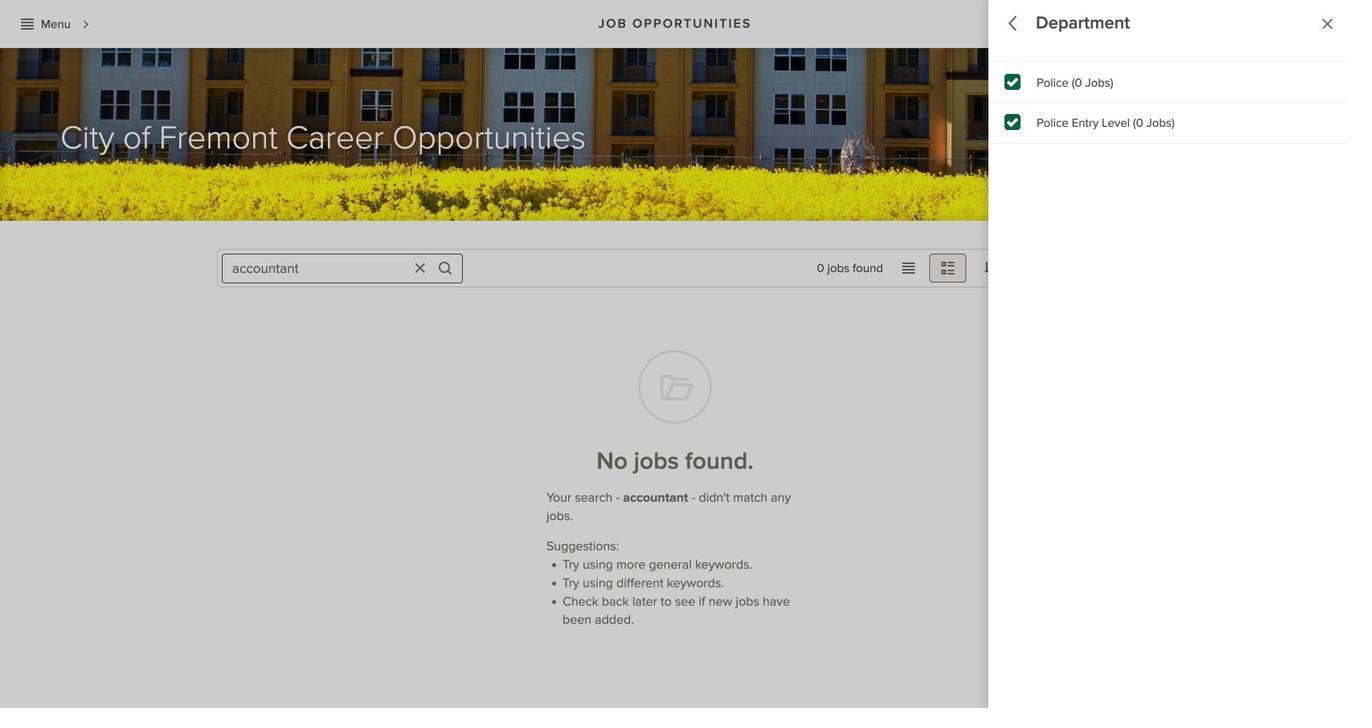 Task type: describe. For each thing, give the bounding box(es) containing it.
xs image
[[21, 18, 34, 30]]

chevron right image
[[79, 18, 93, 32]]

Police 0 Jobs checkbox
[[989, 63, 1350, 104]]



Task type: locate. For each thing, give the bounding box(es) containing it.
Police Entry Level 0 Jobs checkbox
[[989, 104, 1350, 144]]

heading
[[1036, 14, 1130, 33]]

group
[[989, 63, 1350, 144]]

header element
[[0, 0, 1350, 47]]



Task type: vqa. For each thing, say whether or not it's contained in the screenshot.
caret down 'icon'
no



